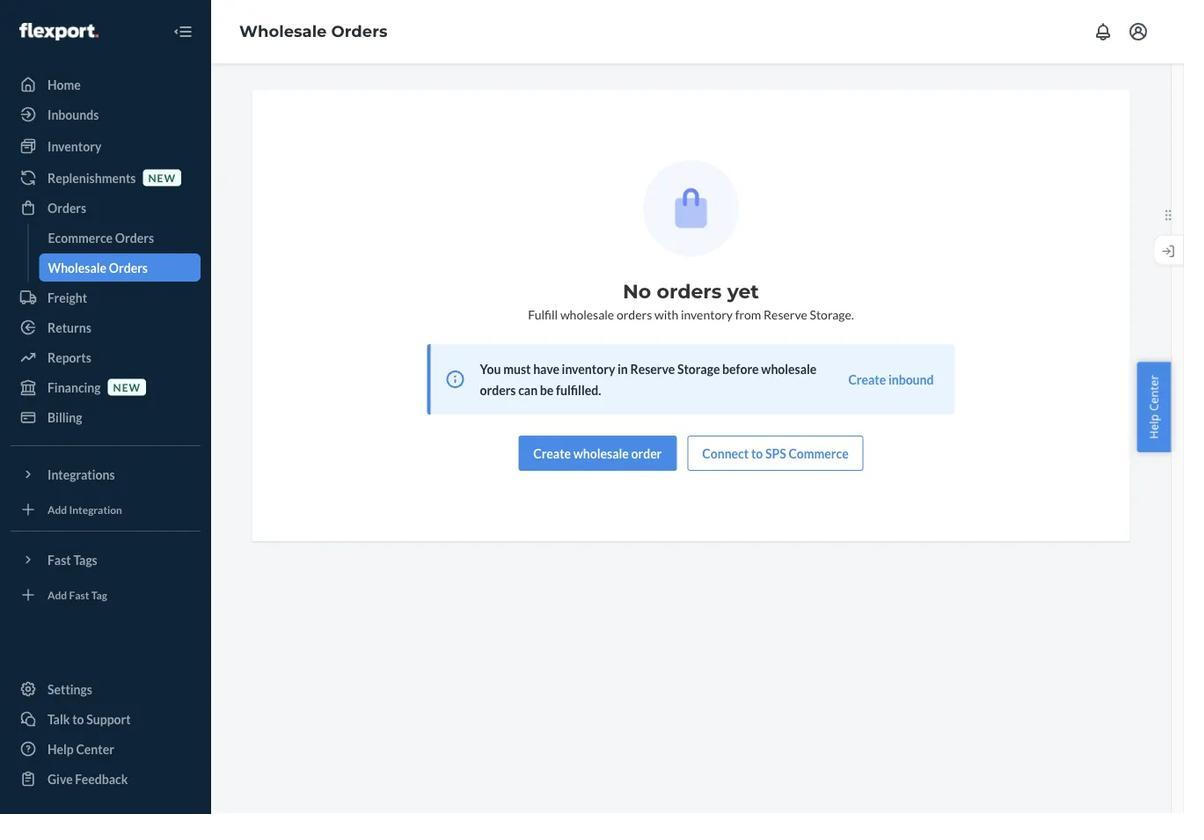 Task type: locate. For each thing, give the bounding box(es) containing it.
orders down no
[[617, 307, 652, 322]]

reserve right in
[[631, 361, 675, 376]]

from
[[736, 307, 762, 322]]

1 vertical spatial inventory
[[562, 361, 616, 376]]

open account menu image
[[1128, 21, 1150, 42]]

reserve right from
[[764, 307, 808, 322]]

wholesale right the fulfill
[[561, 307, 615, 322]]

tags
[[73, 552, 97, 567]]

help inside button
[[1146, 414, 1162, 439]]

1 horizontal spatial reserve
[[764, 307, 808, 322]]

1 horizontal spatial wholesale
[[239, 22, 327, 41]]

0 horizontal spatial wholesale orders link
[[39, 253, 201, 282]]

integrations button
[[11, 460, 201, 488]]

fulfill
[[528, 307, 558, 322]]

0 horizontal spatial orders
[[480, 382, 516, 397]]

new for financing
[[113, 381, 141, 393]]

center
[[1146, 375, 1162, 411], [76, 742, 114, 757]]

wholesale inside button
[[574, 446, 629, 461]]

to
[[752, 446, 763, 461], [72, 712, 84, 727]]

center inside button
[[1146, 375, 1162, 411]]

create left inbound
[[849, 372, 887, 387]]

1 horizontal spatial create
[[849, 372, 887, 387]]

integrations
[[48, 467, 115, 482]]

0 vertical spatial wholesale
[[239, 22, 327, 41]]

ecommerce orders
[[48, 230, 154, 245]]

0 vertical spatial inventory
[[681, 307, 733, 322]]

to for sps
[[752, 446, 763, 461]]

wholesale inside no orders yet fulfill wholesale orders with inventory from reserve storage.
[[561, 307, 615, 322]]

wholesale left order
[[574, 446, 629, 461]]

0 horizontal spatial new
[[113, 381, 141, 393]]

0 horizontal spatial inventory
[[562, 361, 616, 376]]

connect to sps commerce button
[[688, 436, 864, 471]]

0 vertical spatial help
[[1146, 414, 1162, 439]]

1 vertical spatial reserve
[[631, 361, 675, 376]]

0 vertical spatial add
[[48, 503, 67, 516]]

wholesale right before
[[762, 361, 817, 376]]

1 vertical spatial wholesale
[[48, 260, 107, 275]]

add down fast tags
[[48, 588, 67, 601]]

1 vertical spatial new
[[113, 381, 141, 393]]

orders
[[657, 279, 722, 303], [617, 307, 652, 322], [480, 382, 516, 397]]

2 horizontal spatial orders
[[657, 279, 722, 303]]

home
[[48, 77, 81, 92]]

1 horizontal spatial inventory
[[681, 307, 733, 322]]

help
[[1146, 414, 1162, 439], [48, 742, 74, 757]]

fast left tags
[[48, 552, 71, 567]]

0 horizontal spatial help
[[48, 742, 74, 757]]

replenishments
[[48, 170, 136, 185]]

new down reports link
[[113, 381, 141, 393]]

reserve
[[764, 307, 808, 322], [631, 361, 675, 376]]

1 vertical spatial fast
[[69, 588, 89, 601]]

2 add from the top
[[48, 588, 67, 601]]

0 vertical spatial center
[[1146, 375, 1162, 411]]

1 horizontal spatial orders
[[617, 307, 652, 322]]

create inside 'link'
[[534, 446, 571, 461]]

to left sps
[[752, 446, 763, 461]]

1 vertical spatial orders
[[617, 307, 652, 322]]

fast
[[48, 552, 71, 567], [69, 588, 89, 601]]

1 vertical spatial wholesale orders
[[48, 260, 148, 275]]

support
[[86, 712, 131, 727]]

0 vertical spatial fast
[[48, 552, 71, 567]]

help center inside help center link
[[48, 742, 114, 757]]

2 vertical spatial orders
[[480, 382, 516, 397]]

financing
[[48, 380, 101, 395]]

1 horizontal spatial help center
[[1146, 375, 1162, 439]]

fast inside dropdown button
[[48, 552, 71, 567]]

create
[[849, 372, 887, 387], [534, 446, 571, 461]]

0 vertical spatial orders
[[657, 279, 722, 303]]

0 horizontal spatial reserve
[[631, 361, 675, 376]]

0 vertical spatial wholesale orders link
[[239, 22, 388, 41]]

flexport logo image
[[19, 23, 98, 40]]

add integration link
[[11, 496, 201, 524]]

add fast tag
[[48, 588, 107, 601]]

help center button
[[1138, 362, 1172, 452]]

create inbound button
[[849, 371, 934, 388]]

fast inside add fast tag link
[[69, 588, 89, 601]]

1 vertical spatial add
[[48, 588, 67, 601]]

0 vertical spatial reserve
[[764, 307, 808, 322]]

inventory inside you must have inventory in reserve storage before wholesale orders can be fulfilled.
[[562, 361, 616, 376]]

inventory
[[681, 307, 733, 322], [562, 361, 616, 376]]

2 vertical spatial wholesale
[[574, 446, 629, 461]]

help center
[[1146, 375, 1162, 439], [48, 742, 114, 757]]

connect to sps commerce link
[[688, 436, 864, 471]]

new up orders link
[[148, 171, 176, 184]]

new
[[148, 171, 176, 184], [113, 381, 141, 393]]

0 horizontal spatial help center
[[48, 742, 114, 757]]

inventory right with
[[681, 307, 733, 322]]

settings
[[48, 682, 92, 697]]

orders up with
[[657, 279, 722, 303]]

storage
[[678, 361, 720, 376]]

wholesale inside you must have inventory in reserve storage before wholesale orders can be fulfilled.
[[762, 361, 817, 376]]

give feedback
[[48, 771, 128, 786]]

1 add from the top
[[48, 503, 67, 516]]

wholesale
[[561, 307, 615, 322], [762, 361, 817, 376], [574, 446, 629, 461]]

create down be
[[534, 446, 571, 461]]

add left integration
[[48, 503, 67, 516]]

no orders yet fulfill wholesale orders with inventory from reserve storage.
[[528, 279, 854, 322]]

fast left tag
[[69, 588, 89, 601]]

wholesale orders
[[239, 22, 388, 41], [48, 260, 148, 275]]

0 vertical spatial new
[[148, 171, 176, 184]]

orders
[[331, 22, 388, 41], [48, 200, 86, 215], [115, 230, 154, 245], [109, 260, 148, 275]]

inbounds link
[[11, 100, 201, 129]]

add
[[48, 503, 67, 516], [48, 588, 67, 601]]

open notifications image
[[1093, 21, 1114, 42]]

1 horizontal spatial center
[[1146, 375, 1162, 411]]

1 vertical spatial create
[[534, 446, 571, 461]]

to right talk
[[72, 712, 84, 727]]

1 vertical spatial help center
[[48, 742, 114, 757]]

0 vertical spatial help center
[[1146, 375, 1162, 439]]

1 horizontal spatial new
[[148, 171, 176, 184]]

0 horizontal spatial wholesale
[[48, 260, 107, 275]]

0 horizontal spatial to
[[72, 712, 84, 727]]

talk to support button
[[11, 705, 201, 733]]

0 vertical spatial wholesale orders
[[239, 22, 388, 41]]

0 horizontal spatial create
[[534, 446, 571, 461]]

0 vertical spatial create
[[849, 372, 887, 387]]

returns
[[48, 320, 91, 335]]

connect
[[703, 446, 749, 461]]

wholesale
[[239, 22, 327, 41], [48, 260, 107, 275]]

orders link
[[11, 194, 201, 222]]

1 vertical spatial center
[[76, 742, 114, 757]]

talk to support
[[48, 712, 131, 727]]

wholesale orders link
[[239, 22, 388, 41], [39, 253, 201, 282]]

fulfilled.
[[556, 382, 601, 397]]

1 vertical spatial wholesale
[[762, 361, 817, 376]]

help center link
[[11, 735, 201, 763]]

1 vertical spatial wholesale orders link
[[39, 253, 201, 282]]

0 vertical spatial to
[[752, 446, 763, 461]]

1 horizontal spatial wholesale orders
[[239, 22, 388, 41]]

you
[[480, 361, 501, 376]]

fast tags button
[[11, 546, 201, 574]]

1 horizontal spatial to
[[752, 446, 763, 461]]

orders inside you must have inventory in reserve storage before wholesale orders can be fulfilled.
[[480, 382, 516, 397]]

0 vertical spatial wholesale
[[561, 307, 615, 322]]

billing link
[[11, 403, 201, 431]]

1 horizontal spatial help
[[1146, 414, 1162, 439]]

storage.
[[810, 307, 854, 322]]

add for add integration
[[48, 503, 67, 516]]

freight
[[48, 290, 87, 305]]

sps
[[766, 446, 787, 461]]

freight link
[[11, 283, 201, 312]]

1 vertical spatial to
[[72, 712, 84, 727]]

inventory up fulfilled.
[[562, 361, 616, 376]]

0 horizontal spatial center
[[76, 742, 114, 757]]

orders down you
[[480, 382, 516, 397]]



Task type: describe. For each thing, give the bounding box(es) containing it.
must
[[504, 361, 531, 376]]

home link
[[11, 70, 201, 99]]

to for support
[[72, 712, 84, 727]]

no
[[623, 279, 652, 303]]

reserve inside you must have inventory in reserve storage before wholesale orders can be fulfilled.
[[631, 361, 675, 376]]

create wholesale order
[[534, 446, 662, 461]]

1 horizontal spatial wholesale orders link
[[239, 22, 388, 41]]

with
[[655, 307, 679, 322]]

fast tags
[[48, 552, 97, 567]]

create inbound
[[849, 372, 934, 387]]

empty list image
[[643, 160, 739, 256]]

1 vertical spatial help
[[48, 742, 74, 757]]

can
[[519, 382, 538, 397]]

commerce
[[789, 446, 849, 461]]

inventory inside no orders yet fulfill wholesale orders with inventory from reserve storage.
[[681, 307, 733, 322]]

returns link
[[11, 313, 201, 342]]

help center inside "help center" button
[[1146, 375, 1162, 439]]

inventory link
[[11, 132, 201, 160]]

inventory
[[48, 139, 102, 154]]

create for create inbound
[[849, 372, 887, 387]]

settings link
[[11, 675, 201, 703]]

create wholesale order link
[[519, 436, 677, 471]]

create for create wholesale order
[[534, 446, 571, 461]]

ecommerce
[[48, 230, 113, 245]]

yet
[[728, 279, 760, 303]]

give feedback button
[[11, 765, 201, 793]]

close navigation image
[[173, 21, 194, 42]]

add fast tag link
[[11, 581, 201, 609]]

0 horizontal spatial wholesale orders
[[48, 260, 148, 275]]

you must have inventory in reserve storage before wholesale orders can be fulfilled.
[[480, 361, 817, 397]]

add integration
[[48, 503, 122, 516]]

inbound
[[889, 372, 934, 387]]

be
[[540, 382, 554, 397]]

create wholesale order button
[[519, 436, 677, 471]]

integration
[[69, 503, 122, 516]]

new for replenishments
[[148, 171, 176, 184]]

reserve inside no orders yet fulfill wholesale orders with inventory from reserve storage.
[[764, 307, 808, 322]]

reports
[[48, 350, 91, 365]]

billing
[[48, 410, 82, 425]]

connect to sps commerce
[[703, 446, 849, 461]]

inbounds
[[48, 107, 99, 122]]

have
[[534, 361, 560, 376]]

ecommerce orders link
[[39, 224, 201, 252]]

in
[[618, 361, 628, 376]]

give
[[48, 771, 73, 786]]

tag
[[91, 588, 107, 601]]

add for add fast tag
[[48, 588, 67, 601]]

feedback
[[75, 771, 128, 786]]

order
[[632, 446, 662, 461]]

before
[[723, 361, 759, 376]]

talk
[[48, 712, 70, 727]]

reports link
[[11, 343, 201, 371]]



Task type: vqa. For each thing, say whether or not it's contained in the screenshot.
own
no



